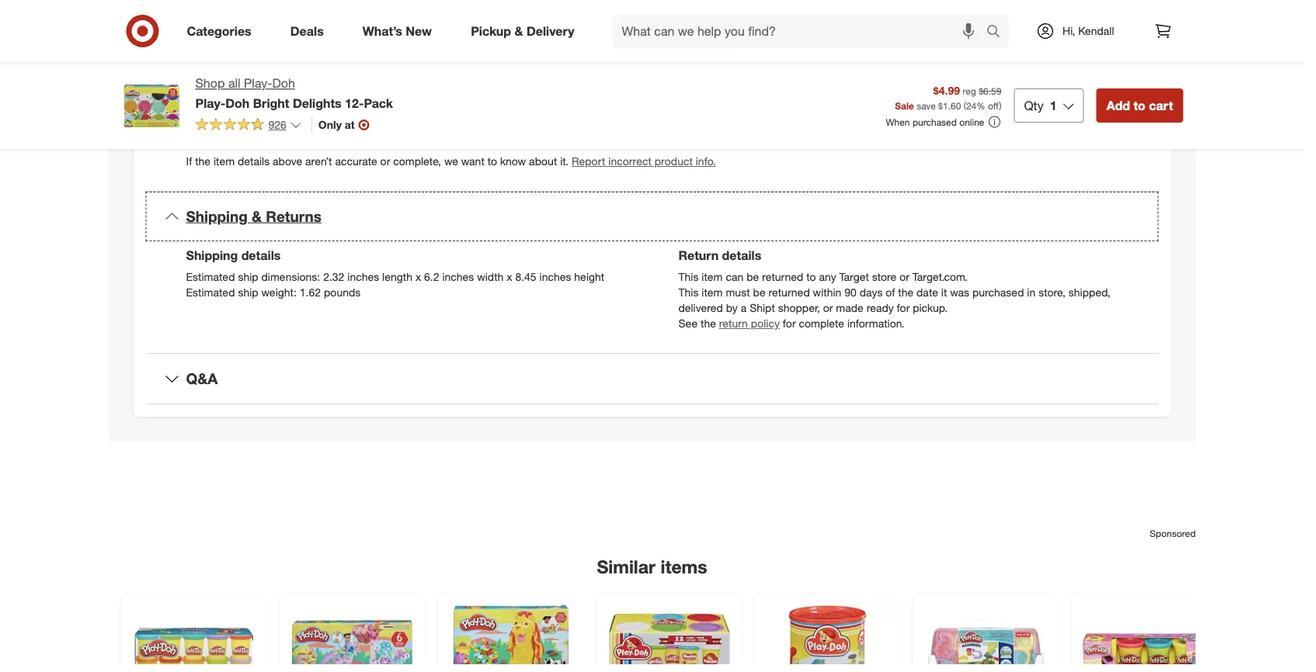 Task type: vqa. For each thing, say whether or not it's contained in the screenshot.
"Bright"
yes



Task type: describe. For each thing, give the bounding box(es) containing it.
pickup.
[[913, 302, 948, 315]]

by
[[726, 302, 738, 315]]

0 vertical spatial doh
[[272, 76, 295, 91]]

pickup & delivery link
[[458, 14, 594, 48]]

add to cart button
[[1097, 89, 1184, 123]]

play-doh wild animals mixing kit image
[[289, 604, 416, 666]]

1 estimated from the top
[[186, 270, 235, 284]]

1 vertical spatial item
[[702, 270, 723, 284]]

90
[[845, 286, 857, 300]]

what's
[[363, 23, 402, 39]]

2 x from the left
[[507, 270, 512, 284]]

qty
[[1024, 98, 1044, 113]]

2 horizontal spatial the
[[899, 286, 914, 300]]

play-doh academy activity case image
[[923, 604, 1050, 666]]

delights
[[293, 95, 342, 111]]

1 vertical spatial :
[[218, 104, 221, 118]]

target.com.
[[913, 270, 968, 284]]

shipped,
[[1069, 286, 1111, 300]]

$6.59
[[979, 85, 1002, 97]]

1.62
[[300, 286, 321, 300]]

add
[[1107, 98, 1131, 113]]

store
[[872, 270, 897, 284]]

what's new
[[363, 23, 432, 39]]

return policy link
[[719, 317, 780, 331]]

pounds
[[324, 286, 361, 300]]

only at
[[318, 118, 355, 132]]

2 horizontal spatial or
[[900, 270, 910, 284]]

store,
[[1039, 286, 1066, 300]]

play-doh growin' mane lion and friends image
[[447, 604, 575, 666]]

number
[[212, 57, 253, 70]]

see
[[679, 317, 698, 331]]

086-
[[296, 57, 318, 70]]

12-
[[345, 95, 364, 111]]

q&a
[[186, 370, 218, 388]]

similar items region
[[108, 467, 1218, 666]]

what's new link
[[349, 14, 452, 48]]

complete
[[799, 317, 845, 331]]

(dpci)
[[257, 57, 290, 70]]

item number (dpci) : 086-00-8366
[[186, 57, 359, 70]]

1 x from the left
[[416, 270, 421, 284]]

item
[[186, 57, 209, 70]]

details for return
[[722, 248, 762, 263]]

when
[[886, 116, 910, 128]]

we
[[444, 155, 458, 168]]

2 this from the top
[[679, 286, 699, 300]]

policy
[[751, 317, 780, 331]]

incorrect
[[609, 155, 652, 168]]

add to cart
[[1107, 98, 1174, 113]]

returns
[[266, 208, 322, 226]]

accurate
[[335, 155, 377, 168]]

at
[[345, 118, 355, 132]]

0 vertical spatial :
[[290, 57, 293, 70]]

play-doh sparkle compound collection image
[[1081, 604, 1209, 666]]

purchased inside the return details this item can be returned to any target store or target.com. this item must be returned within 90 days of the date it was purchased in store, shipped, delivered by a shipt shopper, or made ready for pickup. see the return policy for complete information.
[[973, 286, 1025, 300]]

shopper,
[[778, 302, 820, 315]]

days
[[860, 286, 883, 300]]

pickup & delivery
[[471, 23, 575, 39]]

0 vertical spatial the
[[195, 155, 211, 168]]

delivery
[[527, 23, 575, 39]]

details left above
[[238, 155, 270, 168]]

1
[[1050, 98, 1057, 113]]

information.
[[848, 317, 905, 331]]

1 vertical spatial be
[[753, 286, 766, 300]]

height
[[574, 270, 605, 284]]

1 vertical spatial returned
[[769, 286, 810, 300]]

info.
[[696, 155, 716, 168]]

shop all play-doh play-doh bright delights 12-pack
[[195, 76, 393, 111]]

q&a button
[[146, 354, 1159, 404]]

shipping for shipping details estimated ship dimensions: 2.32 inches length x 6.2 inches width x 8.45 inches height estimated ship weight: 1.62 pounds
[[186, 248, 238, 263]]

product
[[655, 155, 693, 168]]

2 estimated from the top
[[186, 286, 235, 300]]

1 vertical spatial play-
[[195, 95, 226, 111]]

new
[[406, 23, 432, 39]]

shipping for shipping & returns
[[186, 208, 248, 226]]

categories link
[[174, 14, 271, 48]]

6.2
[[424, 270, 439, 284]]

items
[[661, 556, 708, 578]]

to inside button
[[1134, 98, 1146, 113]]

return details this item can be returned to any target store or target.com. this item must be returned within 90 days of the date it was purchased in store, shipped, delivered by a shipt shopper, or made ready for pickup. see the return policy for complete information.
[[679, 248, 1111, 331]]

complete,
[[393, 155, 441, 168]]

2 inches from the left
[[442, 270, 474, 284]]

shop
[[195, 76, 225, 91]]

shipping & returns
[[186, 208, 322, 226]]

aren't
[[305, 155, 332, 168]]

when purchased online
[[886, 116, 985, 128]]

& for pickup
[[515, 23, 523, 39]]

about
[[529, 155, 557, 168]]

return
[[679, 248, 719, 263]]

0 vertical spatial be
[[747, 270, 759, 284]]

926
[[268, 118, 287, 132]]

1 this from the top
[[679, 270, 699, 284]]

weight:
[[261, 286, 297, 300]]

What can we help you find? suggestions appear below search field
[[613, 14, 991, 48]]

must
[[726, 286, 750, 300]]

report incorrect product info. button
[[572, 154, 716, 170]]

only
[[318, 118, 342, 132]]

width
[[477, 270, 504, 284]]

report
[[572, 155, 606, 168]]



Task type: locate. For each thing, give the bounding box(es) containing it.
item right if
[[214, 155, 235, 168]]

0 horizontal spatial to
[[488, 155, 497, 168]]

: left imported
[[218, 104, 221, 118]]

it.
[[560, 155, 569, 168]]

:
[[290, 57, 293, 70], [218, 104, 221, 118]]

&
[[515, 23, 523, 39], [252, 208, 262, 226]]

shipping inside dropdown button
[[186, 208, 248, 226]]

details up 'dimensions:'
[[241, 248, 281, 263]]

0 horizontal spatial &
[[252, 208, 262, 226]]

1.60
[[943, 100, 961, 111]]

: left 086-
[[290, 57, 293, 70]]

origin
[[186, 104, 218, 118]]

1 vertical spatial the
[[899, 286, 914, 300]]

0 vertical spatial or
[[380, 155, 390, 168]]

date
[[917, 286, 939, 300]]

1 horizontal spatial the
[[701, 317, 716, 331]]

2 vertical spatial to
[[807, 270, 816, 284]]

purchased left the in
[[973, 286, 1025, 300]]

1 horizontal spatial &
[[515, 23, 523, 39]]

the right if
[[195, 155, 211, 168]]

if
[[186, 155, 192, 168]]

3 inches from the left
[[540, 270, 571, 284]]

to
[[1134, 98, 1146, 113], [488, 155, 497, 168], [807, 270, 816, 284]]

1 horizontal spatial to
[[807, 270, 816, 284]]

1 ship from the top
[[238, 270, 258, 284]]

2 horizontal spatial inches
[[540, 270, 571, 284]]

target
[[840, 270, 869, 284]]

1 vertical spatial or
[[900, 270, 910, 284]]

be right can
[[747, 270, 759, 284]]

)
[[999, 100, 1002, 111]]

be up shipt
[[753, 286, 766, 300]]

to inside the return details this item can be returned to any target store or target.com. this item must be returned within 90 days of the date it was purchased in store, shipped, delivered by a shipt shopper, or made ready for pickup. see the return policy for complete information.
[[807, 270, 816, 284]]

1 vertical spatial doh
[[226, 95, 250, 111]]

& right pickup
[[515, 23, 523, 39]]

play-doh retro classic can collection - 12pk image
[[606, 604, 733, 666]]

1 horizontal spatial doh
[[272, 76, 295, 91]]

inches
[[348, 270, 379, 284], [442, 270, 474, 284], [540, 270, 571, 284]]

1 vertical spatial ship
[[238, 286, 258, 300]]

can
[[726, 270, 744, 284]]

0 horizontal spatial purchased
[[913, 116, 957, 128]]

the
[[195, 155, 211, 168], [899, 286, 914, 300], [701, 317, 716, 331]]

the right of
[[899, 286, 914, 300]]

estimated left weight: at the left top of the page
[[186, 286, 235, 300]]

2 vertical spatial item
[[702, 286, 723, 300]]

ready
[[867, 302, 894, 315]]

inches right 8.45
[[540, 270, 571, 284]]

sponsored
[[1150, 528, 1196, 540]]

1 horizontal spatial x
[[507, 270, 512, 284]]

%
[[977, 100, 986, 111]]

x left 8.45
[[507, 270, 512, 284]]

for
[[897, 302, 910, 315], [783, 317, 796, 331]]

categories
[[187, 23, 252, 39]]

search
[[980, 25, 1017, 40]]

0 vertical spatial shipping
[[186, 208, 248, 226]]

image of play-doh bright delights 12-pack image
[[121, 75, 183, 137]]

in
[[1028, 286, 1036, 300]]

doh down (dpci)
[[272, 76, 295, 91]]

estimated down shipping & returns
[[186, 270, 235, 284]]

0 vertical spatial &
[[515, 23, 523, 39]]

delivered
[[679, 302, 723, 315]]

0 vertical spatial ship
[[238, 270, 258, 284]]

1 horizontal spatial :
[[290, 57, 293, 70]]

above
[[273, 155, 302, 168]]

& inside "link"
[[515, 23, 523, 39]]

or right store
[[900, 270, 910, 284]]

& for shipping
[[252, 208, 262, 226]]

2.32
[[323, 270, 345, 284]]

item up delivered
[[702, 286, 723, 300]]

0 vertical spatial estimated
[[186, 270, 235, 284]]

made
[[836, 302, 864, 315]]

the down delivered
[[701, 317, 716, 331]]

0 horizontal spatial for
[[783, 317, 796, 331]]

1 horizontal spatial play-
[[244, 76, 272, 91]]

play-doh case of imagination image
[[130, 604, 258, 666]]

this down return
[[679, 270, 699, 284]]

sale
[[895, 100, 914, 111]]

0 horizontal spatial :
[[218, 104, 221, 118]]

0 vertical spatial play-
[[244, 76, 272, 91]]

& left returns
[[252, 208, 262, 226]]

$4.99 reg $6.59 sale save $ 1.60 ( 24 % off )
[[895, 84, 1002, 111]]

1 vertical spatial estimated
[[186, 286, 235, 300]]

0 horizontal spatial or
[[380, 155, 390, 168]]

kendall
[[1079, 24, 1115, 38]]

details for shipping
[[241, 248, 281, 263]]

2 horizontal spatial to
[[1134, 98, 1146, 113]]

0 horizontal spatial x
[[416, 270, 421, 284]]

doh
[[272, 76, 295, 91], [226, 95, 250, 111]]

inches right '6.2'
[[442, 270, 474, 284]]

origin : imported
[[186, 104, 269, 118]]

within
[[813, 286, 842, 300]]

0 vertical spatial this
[[679, 270, 699, 284]]

for right ready
[[897, 302, 910, 315]]

deals
[[290, 23, 324, 39]]

or
[[380, 155, 390, 168], [900, 270, 910, 284], [823, 302, 833, 315]]

details
[[238, 155, 270, 168], [241, 248, 281, 263], [722, 248, 762, 263]]

8366
[[334, 57, 359, 70]]

1 inches from the left
[[348, 270, 379, 284]]

& inside dropdown button
[[252, 208, 262, 226]]

play-
[[244, 76, 272, 91], [195, 95, 226, 111]]

similar items
[[597, 556, 708, 578]]

shipping & returns button
[[146, 192, 1159, 242]]

0 horizontal spatial play-
[[195, 95, 226, 111]]

2 shipping from the top
[[186, 248, 238, 263]]

doh down all
[[226, 95, 250, 111]]

8.45
[[516, 270, 537, 284]]

1 shipping from the top
[[186, 208, 248, 226]]

play- up the 'bright'
[[244, 76, 272, 91]]

1 vertical spatial this
[[679, 286, 699, 300]]

search button
[[980, 14, 1017, 51]]

hi, kendall
[[1063, 24, 1115, 38]]

returned
[[762, 270, 804, 284], [769, 286, 810, 300]]

to left any
[[807, 270, 816, 284]]

pack
[[364, 95, 393, 111]]

shipping down shipping & returns
[[186, 248, 238, 263]]

926 link
[[195, 117, 302, 135]]

1 horizontal spatial or
[[823, 302, 833, 315]]

purchased
[[913, 116, 957, 128], [973, 286, 1025, 300]]

0 horizontal spatial doh
[[226, 95, 250, 111]]

for down the shopper, at the right
[[783, 317, 796, 331]]

shipping inside shipping details estimated ship dimensions: 2.32 inches length x 6.2 inches width x 8.45 inches height estimated ship weight: 1.62 pounds
[[186, 248, 238, 263]]

(
[[964, 100, 967, 111]]

1 vertical spatial for
[[783, 317, 796, 331]]

deals link
[[277, 14, 343, 48]]

shipping details estimated ship dimensions: 2.32 inches length x 6.2 inches width x 8.45 inches height estimated ship weight: 1.62 pounds
[[186, 248, 605, 300]]

0 horizontal spatial inches
[[348, 270, 379, 284]]

a
[[741, 302, 747, 315]]

play-doh classic canister retro set with 6 non-toxic colors image
[[764, 604, 892, 666]]

1 horizontal spatial purchased
[[973, 286, 1025, 300]]

to right add
[[1134, 98, 1146, 113]]

similar
[[597, 556, 656, 578]]

details inside the return details this item can be returned to any target store or target.com. this item must be returned within 90 days of the date it was purchased in store, shipped, delivered by a shipt shopper, or made ready for pickup. see the return policy for complete information.
[[722, 248, 762, 263]]

0 vertical spatial to
[[1134, 98, 1146, 113]]

0 vertical spatial returned
[[762, 270, 804, 284]]

if the item details above aren't accurate or complete, we want to know about it. report incorrect product info.
[[186, 155, 716, 168]]

purchased down $
[[913, 116, 957, 128]]

this up delivered
[[679, 286, 699, 300]]

2 vertical spatial or
[[823, 302, 833, 315]]

all
[[228, 76, 241, 91]]

of
[[886, 286, 895, 300]]

inches up pounds
[[348, 270, 379, 284]]

$
[[939, 100, 943, 111]]

00-
[[318, 57, 334, 70]]

x left '6.2'
[[416, 270, 421, 284]]

2 ship from the top
[[238, 286, 258, 300]]

24
[[967, 100, 977, 111]]

reg
[[963, 85, 977, 97]]

play- down shop
[[195, 95, 226, 111]]

off
[[988, 100, 999, 111]]

item left can
[[702, 270, 723, 284]]

save
[[917, 100, 936, 111]]

shipping down if
[[186, 208, 248, 226]]

shipping
[[186, 208, 248, 226], [186, 248, 238, 263]]

this
[[679, 270, 699, 284], [679, 286, 699, 300]]

item
[[214, 155, 235, 168], [702, 270, 723, 284], [702, 286, 723, 300]]

return
[[719, 317, 748, 331]]

want
[[461, 155, 485, 168]]

1 horizontal spatial for
[[897, 302, 910, 315]]

ship left 'dimensions:'
[[238, 270, 258, 284]]

1 vertical spatial shipping
[[186, 248, 238, 263]]

1 vertical spatial purchased
[[973, 286, 1025, 300]]

1 vertical spatial to
[[488, 155, 497, 168]]

0 vertical spatial for
[[897, 302, 910, 315]]

length
[[382, 270, 413, 284]]

1 horizontal spatial inches
[[442, 270, 474, 284]]

0 horizontal spatial the
[[195, 155, 211, 168]]

2 vertical spatial the
[[701, 317, 716, 331]]

or right accurate
[[380, 155, 390, 168]]

0 vertical spatial item
[[214, 155, 235, 168]]

bright
[[253, 95, 289, 111]]

or down within at right top
[[823, 302, 833, 315]]

to right want
[[488, 155, 497, 168]]

details inside shipping details estimated ship dimensions: 2.32 inches length x 6.2 inches width x 8.45 inches height estimated ship weight: 1.62 pounds
[[241, 248, 281, 263]]

ship left weight: at the left top of the page
[[238, 286, 258, 300]]

know
[[500, 155, 526, 168]]

online
[[960, 116, 985, 128]]

details up can
[[722, 248, 762, 263]]

0 vertical spatial purchased
[[913, 116, 957, 128]]

x
[[416, 270, 421, 284], [507, 270, 512, 284]]

1 vertical spatial &
[[252, 208, 262, 226]]



